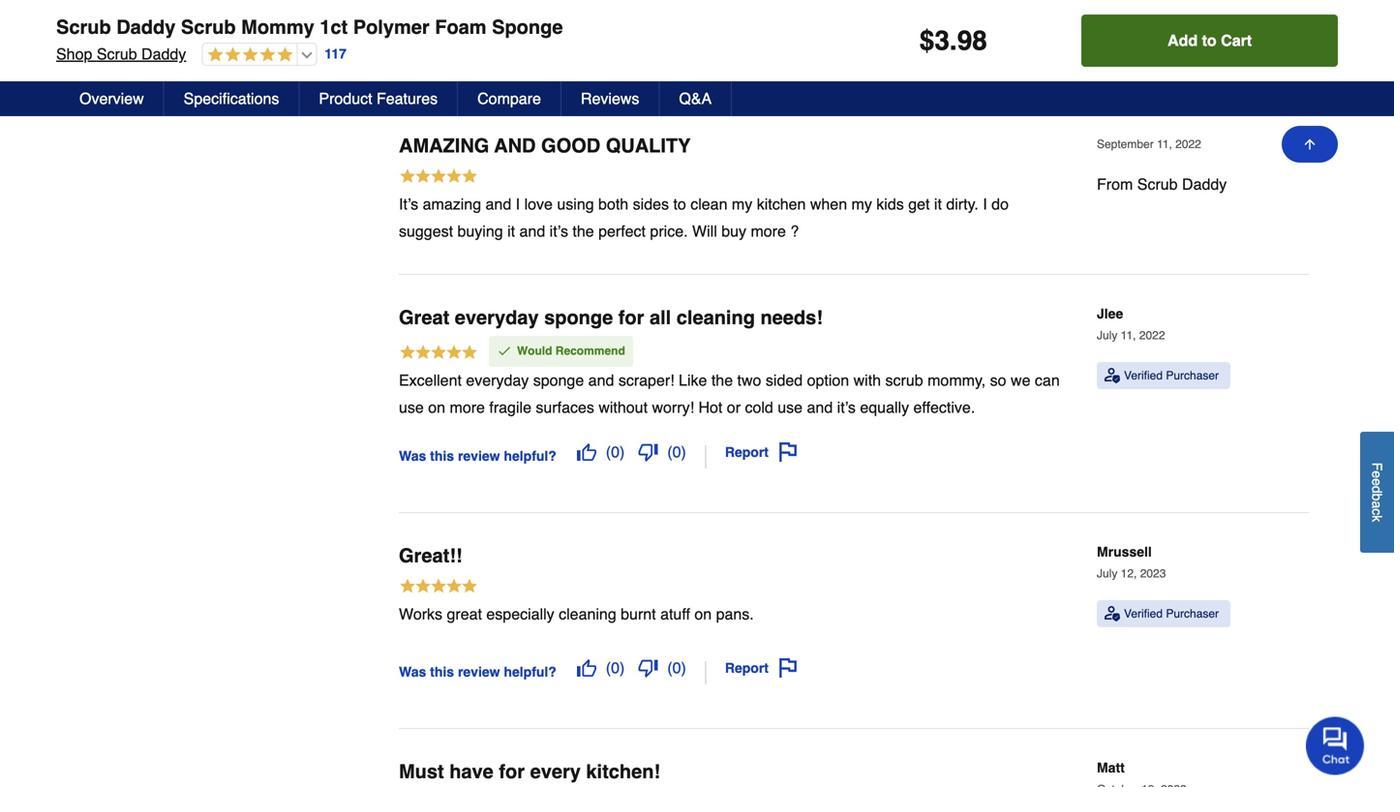Task type: describe. For each thing, give the bounding box(es) containing it.
to inside button
[[1203, 31, 1217, 49]]

excellent everyday sponge and scraper!  like the two sided option with scrub mommy, so we can use on more fragile surfaces without worry!  hot or cold use and it's equally effective.
[[399, 371, 1060, 416]]

mommy,
[[928, 371, 986, 389]]

0 horizontal spatial my
[[732, 195, 753, 213]]

sided
[[766, 371, 803, 389]]

do
[[992, 195, 1009, 213]]

k
[[1370, 515, 1386, 522]]

fragile
[[490, 399, 532, 416]]

are
[[399, 51, 422, 68]]

the inside it's amazing and i love using both sides to clean my kitchen when my kids get it dirty. i do suggest buying  it and it's the perfect price. will buy more ?
[[573, 223, 594, 240]]

september 11, 2022
[[1098, 138, 1202, 151]]

( 0 ) for thumb up image associated with great!!
[[606, 659, 625, 677]]

sponge for for
[[545, 307, 613, 329]]

shop
[[56, 45, 92, 63]]

works great especially cleaning burnt atuff on pans.
[[399, 605, 754, 623]]

1 horizontal spatial on
[[695, 605, 712, 623]]

great everyday sponge for all cleaning needs!
[[399, 307, 823, 329]]

and down option
[[807, 399, 833, 416]]

flag image for great!!
[[779, 659, 798, 678]]

and down love
[[520, 223, 546, 240]]

don't
[[785, 23, 819, 41]]

the up durable!
[[461, 23, 483, 41]]

specifications
[[184, 90, 279, 108]]

will
[[693, 223, 718, 240]]

get
[[909, 195, 930, 213]]

sponges
[[956, 23, 1014, 41]]

dirty.
[[947, 195, 979, 213]]

and down recommend
[[589, 371, 615, 389]]

flag image for great everyday sponge for all cleaning needs!
[[779, 443, 798, 462]]

scraper!
[[619, 371, 675, 389]]

scrub right the shop
[[97, 45, 137, 63]]

product features button
[[300, 81, 458, 116]]

price.
[[650, 223, 688, 240]]

works
[[399, 605, 443, 623]]

and up other
[[909, 0, 935, 14]]

3
[[935, 25, 950, 56]]

atuff
[[661, 605, 691, 623]]

cart
[[1222, 31, 1253, 49]]

must
[[399, 761, 444, 783]]

durable!
[[459, 51, 515, 68]]

because
[[689, 23, 747, 41]]

thumb down image for great!!
[[639, 659, 658, 678]]

i loved the scrub daddy but i like how the mommy ones have both the soft and hard side! makes cleaning the dishes much more enjoyable because they don't smell like my other sponges and are very durable! 10/10 will be repurchasing!
[[399, 0, 1057, 68]]

compare
[[478, 90, 541, 108]]

july for great everyday sponge for all cleaning needs!
[[1098, 329, 1118, 343]]

reviews button
[[562, 81, 660, 116]]

1 e from the top
[[1370, 471, 1386, 479]]

3 5 stars image from the top
[[399, 577, 479, 598]]

f e e d b a c k button
[[1361, 432, 1395, 553]]

i up polymer
[[399, 0, 403, 14]]

would
[[517, 345, 553, 358]]

2022 inside jlee july 11, 2022
[[1140, 329, 1166, 343]]

2 e from the top
[[1370, 478, 1386, 486]]

11, inside jlee july 11, 2022
[[1121, 329, 1137, 343]]

0 vertical spatial like
[[598, 0, 621, 14]]

foam
[[435, 16, 487, 38]]

verified purchaser icon image for great!!
[[1105, 606, 1121, 622]]

f
[[1370, 463, 1386, 471]]

( for thumb down 'icon' related to great!!
[[668, 659, 673, 677]]

?
[[791, 223, 799, 240]]

report for great!!
[[725, 661, 769, 676]]

1 horizontal spatial cleaning
[[559, 605, 617, 623]]

q&a
[[679, 90, 712, 108]]

( for thumb up image associated with great everyday sponge for all cleaning needs!
[[606, 443, 611, 461]]

scrub down the september 11, 2022
[[1138, 176, 1179, 193]]

or
[[727, 399, 741, 416]]

thumb up image for great everyday sponge for all cleaning needs!
[[577, 443, 596, 462]]

shop scrub daddy
[[56, 45, 186, 63]]

the up foam
[[449, 0, 471, 14]]

smell
[[823, 23, 859, 41]]

mrussell july 12, 2023
[[1098, 544, 1167, 581]]

cold
[[745, 399, 774, 416]]

this for great!!
[[430, 665, 454, 680]]

verified for great everyday sponge for all cleaning needs!
[[1125, 369, 1163, 383]]

quality
[[606, 135, 691, 157]]

report button for great everyday sponge for all cleaning needs!
[[719, 436, 805, 469]]

more inside i loved the scrub daddy but i like how the mommy ones have both the soft and hard side! makes cleaning the dishes much more enjoyable because they don't smell like my other sponges and are very durable! 10/10 will be repurchasing!
[[578, 23, 614, 41]]

it's amazing and i love using both sides to clean my kitchen when my kids get it dirty. i do suggest buying  it and it's the perfect price. will buy more ?
[[399, 195, 1009, 240]]

daddy for from scrub daddy
[[1183, 176, 1228, 193]]

kids
[[877, 195, 905, 213]]

overview button
[[60, 81, 164, 116]]

c
[[1370, 509, 1386, 515]]

great
[[447, 605, 482, 623]]

1 vertical spatial it
[[508, 223, 515, 240]]

kitchen!
[[586, 761, 661, 783]]

jlee
[[1098, 306, 1124, 322]]

can
[[1035, 371, 1060, 389]]

buying
[[458, 223, 503, 240]]

12,
[[1121, 567, 1138, 581]]

ones
[[744, 0, 777, 14]]

sponge for and
[[534, 371, 584, 389]]

i left love
[[516, 195, 520, 213]]

0 for great everyday sponge for all cleaning needs!'s thumb down 'icon'
[[673, 443, 682, 461]]

when
[[811, 195, 848, 213]]

2 use from the left
[[778, 399, 803, 416]]

i left the do
[[984, 195, 988, 213]]

( for thumb up image associated with great!!
[[606, 659, 611, 677]]

the left soft
[[854, 0, 876, 14]]

two
[[738, 371, 762, 389]]

5 stars image for great
[[399, 343, 479, 364]]

product
[[319, 90, 373, 108]]

amazing and good quality
[[399, 135, 691, 157]]

amazing
[[399, 135, 490, 157]]

effective.
[[914, 399, 976, 416]]

my inside i loved the scrub daddy but i like how the mommy ones have both the soft and hard side! makes cleaning the dishes much more enjoyable because they don't smell like my other sponges and are very durable! 10/10 will be repurchasing!
[[891, 23, 912, 41]]

mommy
[[684, 0, 739, 14]]

much
[[536, 23, 574, 41]]

2 horizontal spatial cleaning
[[677, 307, 756, 329]]

pans.
[[716, 605, 754, 623]]

be
[[589, 51, 606, 68]]

1ct
[[320, 16, 348, 38]]

great!!
[[399, 545, 463, 567]]

amazing
[[423, 195, 482, 213]]

great
[[399, 307, 450, 329]]

must have for every kitchen!
[[399, 761, 661, 783]]

surfaces
[[536, 399, 595, 416]]

equally
[[861, 399, 910, 416]]

scrub daddy scrub mommy 1ct polymer foam sponge
[[56, 16, 563, 38]]

add
[[1168, 31, 1198, 49]]

was this review helpful? for great everyday sponge for all cleaning needs!
[[399, 449, 557, 464]]

recommend
[[556, 345, 626, 358]]



Task type: vqa. For each thing, say whether or not it's contained in the screenshot.
the W in Neoprene 1/2-In T X 36-In W X 24-In L Black Commercial 70A Durometer Rubber Sheet
no



Task type: locate. For each thing, give the bounding box(es) containing it.
everyday inside excellent everyday sponge and scraper!  like the two sided option with scrub mommy, so we can use on more fragile surfaces without worry!  hot or cold use and it's equally effective.
[[466, 371, 529, 389]]

) for thumb up image associated with great everyday sponge for all cleaning needs!
[[620, 443, 625, 461]]

cleaning down loved
[[399, 23, 457, 41]]

loved
[[408, 0, 445, 14]]

both inside i loved the scrub daddy but i like how the mommy ones have both the soft and hard side! makes cleaning the dishes much more enjoyable because they don't smell like my other sponges and are very durable! 10/10 will be repurchasing!
[[820, 0, 850, 14]]

q&a button
[[660, 81, 733, 116]]

burnt
[[621, 605, 656, 623]]

so
[[991, 371, 1007, 389]]

daddy for shop scrub daddy
[[141, 45, 186, 63]]

0 vertical spatial thumb up image
[[577, 443, 596, 462]]

and up buying
[[486, 195, 512, 213]]

was down excellent
[[399, 449, 426, 464]]

( 0 ) down atuff
[[668, 659, 687, 677]]

1 vertical spatial sponge
[[534, 371, 584, 389]]

verified purchaser down jlee july 11, 2022
[[1125, 369, 1220, 383]]

) down worry!
[[682, 443, 687, 461]]

to right add
[[1203, 31, 1217, 49]]

from scrub daddy
[[1098, 176, 1228, 193]]

0 vertical spatial verified
[[1125, 369, 1163, 383]]

1 vertical spatial verified
[[1125, 607, 1163, 621]]

0 vertical spatial cleaning
[[399, 23, 457, 41]]

1 horizontal spatial it
[[935, 195, 942, 213]]

e up b
[[1370, 478, 1386, 486]]

use down excellent
[[399, 399, 424, 416]]

) for great everyday sponge for all cleaning needs!'s thumb down 'icon'
[[682, 443, 687, 461]]

2 verified purchaser icon image from the top
[[1105, 606, 1121, 622]]

1 vertical spatial both
[[599, 195, 629, 213]]

love
[[525, 195, 553, 213]]

0 vertical spatial this
[[430, 449, 454, 464]]

0 for thumb up image associated with great everyday sponge for all cleaning needs!
[[611, 443, 620, 461]]

1 vertical spatial was
[[399, 665, 426, 680]]

2 vertical spatial 5 stars image
[[399, 577, 479, 598]]

1 horizontal spatial have
[[782, 0, 815, 14]]

117
[[325, 46, 347, 62]]

( 0 ) down worry!
[[668, 443, 687, 461]]

worry!
[[652, 399, 695, 416]]

0 for thumb up image associated with great!!
[[611, 659, 620, 677]]

especially
[[487, 605, 555, 623]]

buy
[[722, 223, 747, 240]]

more
[[578, 23, 614, 41], [751, 223, 787, 240], [450, 399, 485, 416]]

0 vertical spatial on
[[428, 399, 446, 416]]

from
[[1098, 176, 1134, 193]]

like
[[679, 371, 708, 389]]

2022
[[1176, 138, 1202, 151], [1140, 329, 1166, 343]]

0 vertical spatial report button
[[719, 436, 805, 469]]

was this review helpful? down fragile
[[399, 449, 557, 464]]

compare button
[[458, 81, 562, 116]]

b
[[1370, 494, 1386, 501]]

.
[[950, 25, 958, 56]]

daddy down the september 11, 2022
[[1183, 176, 1228, 193]]

without
[[599, 399, 648, 416]]

sponge inside excellent everyday sponge and scraper!  like the two sided option with scrub mommy, so we can use on more fragile surfaces without worry!  hot or cold use and it's equally effective.
[[534, 371, 584, 389]]

verified purchaser icon image for great everyday sponge for all cleaning needs!
[[1105, 368, 1121, 384]]

this down excellent
[[430, 449, 454, 464]]

cleaning inside i loved the scrub daddy but i like how the mommy ones have both the soft and hard side! makes cleaning the dishes much more enjoyable because they don't smell like my other sponges and are very durable! 10/10 will be repurchasing!
[[399, 23, 457, 41]]

$
[[920, 25, 935, 56]]

it right buying
[[508, 223, 515, 240]]

flag image
[[779, 443, 798, 462], [779, 659, 798, 678]]

0 vertical spatial have
[[782, 0, 815, 14]]

everyday up checkmark image
[[455, 307, 539, 329]]

verified down jlee july 11, 2022
[[1125, 369, 1163, 383]]

1 verified from the top
[[1125, 369, 1163, 383]]

0 horizontal spatial scrub
[[475, 0, 513, 14]]

needs!
[[761, 307, 823, 329]]

verified down 2023
[[1125, 607, 1163, 621]]

e up d
[[1370, 471, 1386, 479]]

1 horizontal spatial both
[[820, 0, 850, 14]]

scrub inside excellent everyday sponge and scraper!  like the two sided option with scrub mommy, so we can use on more fragile surfaces without worry!  hot or cold use and it's equally effective.
[[886, 371, 924, 389]]

it's inside it's amazing and i love using both sides to clean my kitchen when my kids get it dirty. i do suggest buying  it and it's the perfect price. will buy more ?
[[550, 223, 569, 240]]

1 vertical spatial flag image
[[779, 659, 798, 678]]

0 horizontal spatial it's
[[550, 223, 569, 240]]

this down works
[[430, 665, 454, 680]]

review for great!!
[[458, 665, 500, 680]]

2 helpful? from the top
[[504, 665, 557, 680]]

everyday up fragile
[[466, 371, 529, 389]]

thumb up image down works great especially cleaning burnt atuff on pans.
[[577, 659, 596, 678]]

helpful? for great!!
[[504, 665, 557, 680]]

we
[[1011, 371, 1031, 389]]

scrub up equally
[[886, 371, 924, 389]]

scrub up the shop
[[56, 16, 111, 38]]

more inside excellent everyday sponge and scraper!  like the two sided option with scrub mommy, so we can use on more fragile surfaces without worry!  hot or cold use and it's equally effective.
[[450, 399, 485, 416]]

2 flag image from the top
[[779, 659, 798, 678]]

purchaser for great!!
[[1167, 607, 1220, 621]]

cleaning right all
[[677, 307, 756, 329]]

thumb down image
[[639, 443, 658, 462], [639, 659, 658, 678]]

0 for thumb down 'icon' related to great!!
[[673, 659, 682, 677]]

2 thumb up image from the top
[[577, 659, 596, 678]]

makes
[[1012, 0, 1057, 14]]

0 vertical spatial everyday
[[455, 307, 539, 329]]

1 vertical spatial helpful?
[[504, 665, 557, 680]]

report button down "cold"
[[719, 436, 805, 469]]

good
[[542, 135, 601, 157]]

was down works
[[399, 665, 426, 680]]

polymer
[[353, 16, 430, 38]]

0 vertical spatial daddy
[[116, 16, 176, 38]]

all
[[650, 307, 672, 329]]

2 vertical spatial cleaning
[[559, 605, 617, 623]]

( 0 ) down without
[[606, 443, 625, 461]]

daddy up shop scrub daddy
[[116, 16, 176, 38]]

it's down using
[[550, 223, 569, 240]]

sponge up would recommend
[[545, 307, 613, 329]]

jlee july 11, 2022
[[1098, 306, 1166, 343]]

) down without
[[620, 443, 625, 461]]

0 vertical spatial review
[[458, 449, 500, 464]]

0 down without
[[611, 443, 620, 461]]

to
[[1203, 31, 1217, 49], [674, 195, 687, 213]]

more up be
[[578, 23, 614, 41]]

both up perfect in the top left of the page
[[599, 195, 629, 213]]

purchaser
[[1167, 369, 1220, 383], [1167, 607, 1220, 621]]

11, down jlee at the top right of the page
[[1121, 329, 1137, 343]]

was for great everyday sponge for all cleaning needs!
[[399, 449, 426, 464]]

1 this from the top
[[430, 449, 454, 464]]

review down great
[[458, 665, 500, 680]]

2 verified from the top
[[1125, 607, 1163, 621]]

like left the 'how'
[[598, 0, 621, 14]]

0 vertical spatial helpful?
[[504, 449, 557, 464]]

1 vertical spatial like
[[864, 23, 887, 41]]

0 vertical spatial july
[[1098, 329, 1118, 343]]

( down atuff
[[668, 659, 673, 677]]

july inside mrussell july 12, 2023
[[1098, 567, 1118, 581]]

0 horizontal spatial it
[[508, 223, 515, 240]]

0 horizontal spatial 11,
[[1121, 329, 1137, 343]]

soft
[[880, 0, 905, 14]]

1 vertical spatial thumb up image
[[577, 659, 596, 678]]

thumb down image down without
[[639, 443, 658, 462]]

5 stars image
[[399, 167, 479, 188], [399, 343, 479, 364], [399, 577, 479, 598]]

the down using
[[573, 223, 594, 240]]

verified purchaser icon image down mrussell july 12, 2023
[[1105, 606, 1121, 622]]

option
[[808, 371, 850, 389]]

2 was this review helpful? from the top
[[399, 665, 557, 680]]

1 vertical spatial verified purchaser icon image
[[1105, 606, 1121, 622]]

0 vertical spatial was
[[399, 449, 426, 464]]

1 vertical spatial more
[[751, 223, 787, 240]]

1 vertical spatial on
[[695, 605, 712, 623]]

clean
[[691, 195, 728, 213]]

1 review from the top
[[458, 449, 500, 464]]

1 vertical spatial scrub
[[886, 371, 924, 389]]

helpful? down especially
[[504, 665, 557, 680]]

1 july from the top
[[1098, 329, 1118, 343]]

thumb down image for great everyday sponge for all cleaning needs!
[[639, 443, 658, 462]]

verified purchaser icon image down jlee july 11, 2022
[[1105, 368, 1121, 384]]

0 vertical spatial verified purchaser
[[1125, 369, 1220, 383]]

1 5 stars image from the top
[[399, 167, 479, 188]]

more left fragile
[[450, 399, 485, 416]]

5 stars image up excellent
[[399, 343, 479, 364]]

1 horizontal spatial 2022
[[1176, 138, 1202, 151]]

1 vertical spatial to
[[674, 195, 687, 213]]

my left kids
[[852, 195, 873, 213]]

thumb down image down burnt at left
[[639, 659, 658, 678]]

0 vertical spatial sponge
[[545, 307, 613, 329]]

0 vertical spatial thumb down image
[[639, 443, 658, 462]]

more left ?
[[751, 223, 787, 240]]

10/10
[[520, 51, 559, 68]]

report button for great!!
[[719, 652, 805, 685]]

( down works great especially cleaning burnt atuff on pans.
[[606, 659, 611, 677]]

thumb up image
[[577, 443, 596, 462], [577, 659, 596, 678]]

have right must
[[450, 761, 494, 783]]

0 vertical spatial to
[[1203, 31, 1217, 49]]

1 use from the left
[[399, 399, 424, 416]]

for left every
[[499, 761, 525, 783]]

but
[[564, 0, 585, 14]]

) down atuff
[[682, 659, 687, 677]]

and
[[909, 0, 935, 14], [1019, 23, 1044, 41], [486, 195, 512, 213], [520, 223, 546, 240], [589, 371, 615, 389], [807, 399, 833, 416]]

on inside excellent everyday sponge and scraper!  like the two sided option with scrub mommy, so we can use on more fragile surfaces without worry!  hot or cold use and it's equally effective.
[[428, 399, 446, 416]]

report button
[[719, 436, 805, 469], [719, 652, 805, 685]]

( 0 ) for thumb up image associated with great everyday sponge for all cleaning needs!
[[606, 443, 625, 461]]

and down makes
[[1019, 23, 1044, 41]]

1 vertical spatial verified purchaser
[[1125, 607, 1220, 621]]

1 was this review helpful? from the top
[[399, 449, 557, 464]]

more inside it's amazing and i love using both sides to clean my kitchen when my kids get it dirty. i do suggest buying  it and it's the perfect price. will buy more ?
[[751, 223, 787, 240]]

1 verified purchaser icon image from the top
[[1105, 368, 1121, 384]]

11, right "september"
[[1158, 138, 1173, 151]]

will
[[563, 51, 584, 68]]

purchaser for great everyday sponge for all cleaning needs!
[[1167, 369, 1220, 383]]

report for great everyday sponge for all cleaning needs!
[[725, 445, 769, 460]]

the inside excellent everyday sponge and scraper!  like the two sided option with scrub mommy, so we can use on more fragile surfaces without worry!  hot or cold use and it's equally effective.
[[712, 371, 733, 389]]

2 vertical spatial daddy
[[1183, 176, 1228, 193]]

( for great everyday sponge for all cleaning needs!'s thumb down 'icon'
[[668, 443, 673, 461]]

1 vertical spatial 5 stars image
[[399, 343, 479, 364]]

scrub up dishes
[[475, 0, 513, 14]]

)
[[620, 443, 625, 461], [682, 443, 687, 461], [620, 659, 625, 677], [682, 659, 687, 677]]

1 helpful? from the top
[[504, 449, 557, 464]]

helpful? for great everyday sponge for all cleaning needs!
[[504, 449, 557, 464]]

0 down atuff
[[673, 659, 682, 677]]

hard
[[939, 0, 970, 14]]

september
[[1098, 138, 1154, 151]]

0 horizontal spatial both
[[599, 195, 629, 213]]

0 horizontal spatial for
[[499, 761, 525, 783]]

0 vertical spatial it's
[[550, 223, 569, 240]]

have inside i loved the scrub daddy but i like how the mommy ones have both the soft and hard side! makes cleaning the dishes much more enjoyable because they don't smell like my other sponges and are very durable! 10/10 will be repurchasing!
[[782, 0, 815, 14]]

using
[[557, 195, 594, 213]]

1 vertical spatial report
[[725, 661, 769, 676]]

was for great!!
[[399, 665, 426, 680]]

reviews
[[581, 90, 640, 108]]

0 down worry!
[[673, 443, 682, 461]]

report down "cold"
[[725, 445, 769, 460]]

) for thumb down 'icon' related to great!!
[[682, 659, 687, 677]]

arrow up image
[[1303, 137, 1318, 152]]

everyday for excellent
[[466, 371, 529, 389]]

a
[[1370, 501, 1386, 509]]

1 vertical spatial this
[[430, 665, 454, 680]]

0 vertical spatial both
[[820, 0, 850, 14]]

side!
[[975, 0, 1007, 14]]

verified purchaser for great everyday sponge for all cleaning needs!
[[1125, 369, 1220, 383]]

d
[[1370, 486, 1386, 494]]

for left all
[[619, 307, 645, 329]]

( down worry!
[[668, 443, 673, 461]]

0 vertical spatial verified purchaser icon image
[[1105, 368, 1121, 384]]

on right atuff
[[695, 605, 712, 623]]

( 0 ) for thumb down 'icon' related to great!!
[[668, 659, 687, 677]]

i
[[399, 0, 403, 14], [590, 0, 594, 14], [516, 195, 520, 213], [984, 195, 988, 213]]

0 vertical spatial 5 stars image
[[399, 167, 479, 188]]

checkmark image
[[497, 343, 512, 359]]

july
[[1098, 329, 1118, 343], [1098, 567, 1118, 581]]

it's down option
[[838, 399, 856, 416]]

would recommend
[[517, 345, 626, 358]]

1 vertical spatial daddy
[[141, 45, 186, 63]]

1 was from the top
[[399, 449, 426, 464]]

other
[[916, 23, 951, 41]]

2 thumb down image from the top
[[639, 659, 658, 678]]

report button down pans.
[[719, 652, 805, 685]]

1 flag image from the top
[[779, 443, 798, 462]]

0 horizontal spatial have
[[450, 761, 494, 783]]

my up buy
[[732, 195, 753, 213]]

and
[[495, 135, 536, 157]]

1 horizontal spatial my
[[852, 195, 873, 213]]

use
[[399, 399, 424, 416], [778, 399, 803, 416]]

everyday for great
[[455, 307, 539, 329]]

1 purchaser from the top
[[1167, 369, 1220, 383]]

1 horizontal spatial to
[[1203, 31, 1217, 49]]

0 horizontal spatial 2022
[[1140, 329, 1166, 343]]

to inside it's amazing and i love using both sides to clean my kitchen when my kids get it dirty. i do suggest buying  it and it's the perfect price. will buy more ?
[[674, 195, 687, 213]]

1 report from the top
[[725, 445, 769, 460]]

use down sided
[[778, 399, 803, 416]]

0 horizontal spatial on
[[428, 399, 446, 416]]

1 vertical spatial review
[[458, 665, 500, 680]]

0 vertical spatial it
[[935, 195, 942, 213]]

2 this from the top
[[430, 665, 454, 680]]

0 vertical spatial scrub
[[475, 0, 513, 14]]

0 vertical spatial flag image
[[779, 443, 798, 462]]

2 horizontal spatial my
[[891, 23, 912, 41]]

1 horizontal spatial more
[[578, 23, 614, 41]]

1 vertical spatial it's
[[838, 399, 856, 416]]

my down soft
[[891, 23, 912, 41]]

it
[[935, 195, 942, 213], [508, 223, 515, 240]]

july for great!!
[[1098, 567, 1118, 581]]

1 vertical spatial for
[[499, 761, 525, 783]]

perfect
[[599, 223, 646, 240]]

2023
[[1141, 567, 1167, 581]]

scrub inside i loved the scrub daddy but i like how the mommy ones have both the soft and hard side! makes cleaning the dishes much more enjoyable because they don't smell like my other sponges and are very durable! 10/10 will be repurchasing!
[[475, 0, 513, 14]]

was this review helpful? for great!!
[[399, 665, 557, 680]]

mommy
[[241, 16, 315, 38]]

0 horizontal spatial to
[[674, 195, 687, 213]]

verified purchaser icon image
[[1105, 368, 1121, 384], [1105, 606, 1121, 622]]

2 july from the top
[[1098, 567, 1118, 581]]

both inside it's amazing and i love using both sides to clean my kitchen when my kids get it dirty. i do suggest buying  it and it's the perfect price. will buy more ?
[[599, 195, 629, 213]]

1 verified purchaser from the top
[[1125, 369, 1220, 383]]

this
[[430, 449, 454, 464], [430, 665, 454, 680]]

sponge up surfaces
[[534, 371, 584, 389]]

daddy up overview "button"
[[141, 45, 186, 63]]

it's inside excellent everyday sponge and scraper!  like the two sided option with scrub mommy, so we can use on more fragile surfaces without worry!  hot or cold use and it's equally effective.
[[838, 399, 856, 416]]

1 vertical spatial thumb down image
[[639, 659, 658, 678]]

1 vertical spatial purchaser
[[1167, 607, 1220, 621]]

it's
[[550, 223, 569, 240], [838, 399, 856, 416]]

( down without
[[606, 443, 611, 461]]

daddy
[[517, 0, 559, 14]]

i right but
[[590, 0, 594, 14]]

thumb up image for great!!
[[577, 659, 596, 678]]

5 stars image up works
[[399, 577, 479, 598]]

2 purchaser from the top
[[1167, 607, 1220, 621]]

the right the 'how'
[[658, 0, 680, 14]]

2 horizontal spatial more
[[751, 223, 787, 240]]

0 vertical spatial 2022
[[1176, 138, 1202, 151]]

0 vertical spatial was this review helpful?
[[399, 449, 557, 464]]

0 vertical spatial purchaser
[[1167, 369, 1220, 383]]

1 horizontal spatial use
[[778, 399, 803, 416]]

cleaning left burnt at left
[[559, 605, 617, 623]]

2 5 stars image from the top
[[399, 343, 479, 364]]

it right the get
[[935, 195, 942, 213]]

both up smell
[[820, 0, 850, 14]]

add to cart
[[1168, 31, 1253, 49]]

1 vertical spatial was this review helpful?
[[399, 665, 557, 680]]

chat invite button image
[[1307, 716, 1366, 775]]

1 vertical spatial report button
[[719, 652, 805, 685]]

have up don't
[[782, 0, 815, 14]]

0 horizontal spatial cleaning
[[399, 23, 457, 41]]

e
[[1370, 471, 1386, 479], [1370, 478, 1386, 486]]

july inside jlee july 11, 2022
[[1098, 329, 1118, 343]]

1 thumb up image from the top
[[577, 443, 596, 462]]

to right the sides
[[674, 195, 687, 213]]

this for great everyday sponge for all cleaning needs!
[[430, 449, 454, 464]]

1 horizontal spatial like
[[864, 23, 887, 41]]

review down fragile
[[458, 449, 500, 464]]

overview
[[79, 90, 144, 108]]

1 horizontal spatial 11,
[[1158, 138, 1173, 151]]

2 was from the top
[[399, 665, 426, 680]]

was
[[399, 449, 426, 464], [399, 665, 426, 680]]

1 vertical spatial everyday
[[466, 371, 529, 389]]

) for thumb up image associated with great!!
[[620, 659, 625, 677]]

f e e d b a c k
[[1370, 463, 1386, 522]]

features
[[377, 90, 438, 108]]

2 report from the top
[[725, 661, 769, 676]]

1 vertical spatial 2022
[[1140, 329, 1166, 343]]

1 thumb down image from the top
[[639, 443, 658, 462]]

verified purchaser down 2023
[[1125, 607, 1220, 621]]

0 vertical spatial more
[[578, 23, 614, 41]]

verified purchaser for great!!
[[1125, 607, 1220, 621]]

report down pans.
[[725, 661, 769, 676]]

like down soft
[[864, 23, 887, 41]]

0 vertical spatial 11,
[[1158, 138, 1173, 151]]

every
[[530, 761, 581, 783]]

0 vertical spatial report
[[725, 445, 769, 460]]

was this review helpful? down great
[[399, 665, 557, 680]]

how
[[626, 0, 654, 14]]

review for great everyday sponge for all cleaning needs!
[[458, 449, 500, 464]]

helpful? down fragile
[[504, 449, 557, 464]]

5 stars image up amazing
[[399, 167, 479, 188]]

98
[[958, 25, 988, 56]]

1 horizontal spatial for
[[619, 307, 645, 329]]

0 horizontal spatial more
[[450, 399, 485, 416]]

enjoyable
[[618, 23, 684, 41]]

2 vertical spatial more
[[450, 399, 485, 416]]

1 report button from the top
[[719, 436, 805, 469]]

1 vertical spatial 11,
[[1121, 329, 1137, 343]]

the left two
[[712, 371, 733, 389]]

thumb up image down surfaces
[[577, 443, 596, 462]]

1 vertical spatial cleaning
[[677, 307, 756, 329]]

1 vertical spatial have
[[450, 761, 494, 783]]

on
[[428, 399, 446, 416], [695, 605, 712, 623]]

verified for great!!
[[1125, 607, 1163, 621]]

4.9 stars image
[[203, 46, 293, 64]]

0 vertical spatial for
[[619, 307, 645, 329]]

2 report button from the top
[[719, 652, 805, 685]]

0 horizontal spatial use
[[399, 399, 424, 416]]

matt
[[1098, 760, 1125, 776]]

july left 12,
[[1098, 567, 1118, 581]]

0 horizontal spatial like
[[598, 0, 621, 14]]

excellent
[[399, 371, 462, 389]]

scrub up 4.9 stars image
[[181, 16, 236, 38]]

2 verified purchaser from the top
[[1125, 607, 1220, 621]]

5 stars image for amazing
[[399, 167, 479, 188]]

( 0 ) for great everyday sponge for all cleaning needs!'s thumb down 'icon'
[[668, 443, 687, 461]]

1 horizontal spatial scrub
[[886, 371, 924, 389]]

was this review helpful?
[[399, 449, 557, 464], [399, 665, 557, 680]]

suggest
[[399, 223, 453, 240]]

2 review from the top
[[458, 665, 500, 680]]

1 vertical spatial july
[[1098, 567, 1118, 581]]



